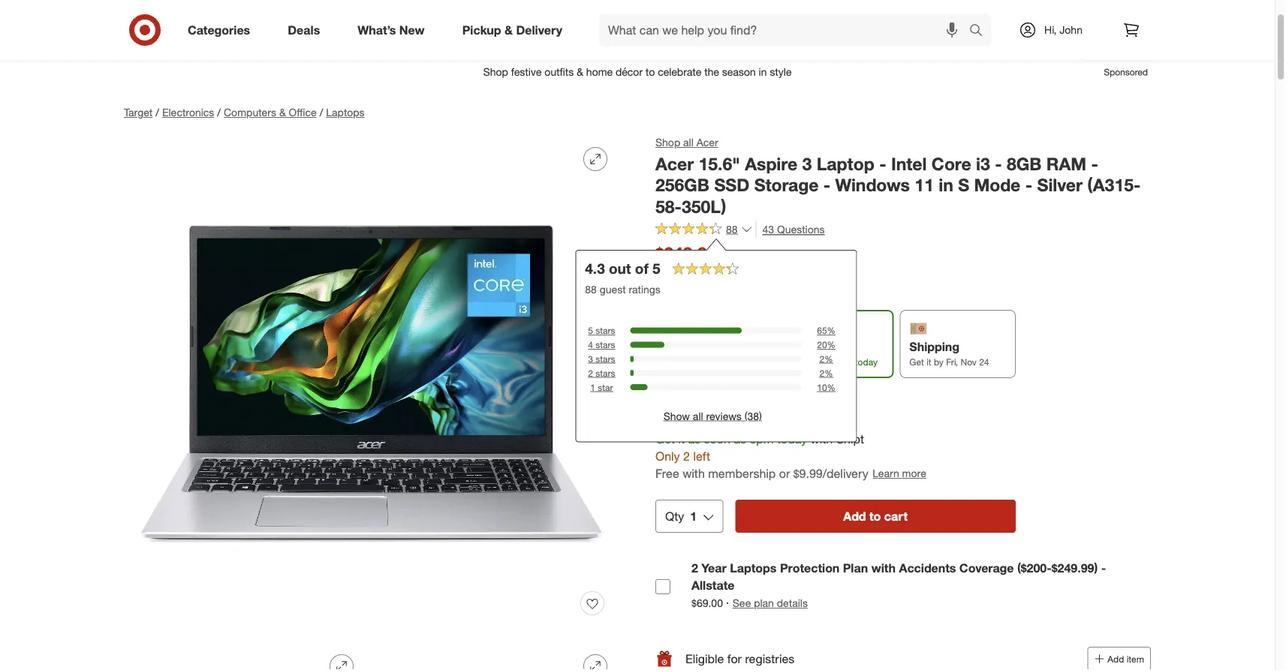 Task type: vqa. For each thing, say whether or not it's contained in the screenshot.
Fri,
yes



Task type: locate. For each thing, give the bounding box(es) containing it.
soon right as
[[800, 357, 820, 368]]

65 %
[[817, 325, 836, 337]]

·
[[726, 596, 729, 611]]

2 vertical spatial delivery
[[717, 392, 763, 406]]

& left office
[[279, 106, 286, 119]]

all right shop
[[684, 136, 694, 149]]

1 vertical spatial today
[[777, 432, 807, 447]]

show all reviews (38)
[[664, 410, 762, 423]]

accidents
[[899, 562, 956, 576]]

it inside shipping get it by fri, nov 24
[[927, 357, 932, 368]]

with left shipt
[[811, 432, 833, 447]]

s
[[959, 175, 970, 196]]

laptop
[[817, 153, 875, 174]]

1 right the qty
[[690, 509, 697, 524]]

/ right the target
[[156, 106, 159, 119]]

1 horizontal spatial 1
[[690, 509, 697, 524]]

1 vertical spatial pickup
[[665, 339, 704, 354]]

% down delivery as soon as 6pm today
[[827, 382, 836, 393]]

% for 5 stars
[[827, 325, 836, 337]]

2 stars from the top
[[596, 339, 615, 351]]

all for (38)
[[693, 410, 703, 423]]

5 up 4
[[588, 325, 593, 337]]

pickup up ready
[[665, 339, 704, 354]]

1 vertical spatial 88
[[585, 283, 597, 296]]

$249.99 reg $449.99 sale save $ 200.00 ( 44 when purchased online
[[656, 243, 767, 296]]

pickup for ready
[[665, 339, 704, 354]]

as up left
[[688, 432, 701, 447]]

to left cart at the bottom right
[[870, 509, 881, 524]]

delivery as soon as 6pm today
[[788, 339, 878, 368]]

4.3
[[585, 260, 605, 277]]

computers
[[224, 106, 276, 119]]

0 horizontal spatial acer
[[656, 153, 694, 174]]

1 vertical spatial to
[[870, 509, 881, 524]]

2 stars
[[588, 368, 615, 379]]

24
[[979, 357, 989, 368]]

0 horizontal spatial 88
[[585, 283, 597, 296]]

$249.99
[[656, 243, 717, 264]]

$249.99)
[[1052, 562, 1098, 576]]

what's new
[[358, 23, 425, 37]]

2 % up 10 %
[[820, 368, 833, 379]]

2 vertical spatial get
[[656, 432, 675, 447]]

same day delivery
[[656, 392, 763, 406]]

4 stars from the top
[[596, 368, 615, 379]]

3 stars
[[588, 354, 615, 365]]

laptops link
[[326, 106, 365, 119]]

88 guest ratings
[[585, 283, 661, 296]]

88 up reg
[[726, 223, 738, 236]]

0 horizontal spatial to
[[656, 409, 666, 423]]

% for 4 stars
[[827, 339, 836, 351]]

- right the $249.99)
[[1102, 562, 1106, 576]]

1 horizontal spatial &
[[505, 23, 513, 37]]

add for add to cart
[[844, 509, 866, 524]]

laptops
[[326, 106, 365, 119], [730, 562, 777, 576]]

stars down 5 stars
[[596, 339, 615, 351]]

questions
[[777, 223, 825, 236]]

intel
[[891, 153, 927, 174]]

it left by
[[927, 357, 932, 368]]

add for add item
[[1108, 654, 1125, 665]]

1 stars from the top
[[596, 325, 615, 337]]

What can we help you find? suggestions appear below search field
[[599, 14, 973, 47]]

as
[[823, 357, 832, 368], [688, 432, 701, 447], [734, 432, 747, 447]]

0 horizontal spatial it
[[679, 432, 685, 447]]

2 inside the get it as soon as 6pm today with shipt only 2 left free with membership or $9.99/delivery learn more
[[683, 449, 690, 464]]

% for 3 stars
[[825, 354, 833, 365]]

- down laptop
[[824, 175, 831, 196]]

2 horizontal spatial /
[[320, 106, 323, 119]]

% down the 65 %
[[827, 339, 836, 351]]

0 horizontal spatial today
[[777, 432, 807, 447]]

get the deals now. link
[[417, 0, 858, 35]]

acer
[[697, 136, 719, 149], [656, 153, 694, 174]]

0 horizontal spatial delivery
[[516, 23, 563, 37]]

all down day
[[693, 410, 703, 423]]

1 2 % from the top
[[820, 354, 833, 365]]

1 horizontal spatial 5
[[653, 260, 661, 277]]

acer 15.6&#34; aspire 3 laptop - intel core i3 - 8gb ram - 256gb ssd storage - windows 11 in s mode - silver (a315-58-350l), 1 of 7 image
[[124, 135, 620, 631]]

75001
[[670, 409, 703, 423]]

all inside 'shop all acer acer 15.6" aspire 3 laptop - intel core i3 - 8gb ram - 256gb ssd storage - windows 11 in s mode - silver (a315- 58-350l)'
[[684, 136, 694, 149]]

target link
[[124, 106, 153, 119]]

% down 20 %
[[825, 354, 833, 365]]

- down 8gb
[[1026, 175, 1033, 196]]

acer down shop
[[656, 153, 694, 174]]

get left by
[[910, 357, 924, 368]]

0 horizontal spatial /
[[156, 106, 159, 119]]

more
[[902, 467, 927, 480]]

0 vertical spatial get
[[520, 17, 537, 30]]

laptops right office
[[326, 106, 365, 119]]

88
[[726, 223, 738, 236], [585, 283, 597, 296]]

delivery inside delivery as soon as 6pm today
[[788, 339, 834, 354]]

0 vertical spatial 88
[[726, 223, 738, 236]]

0 vertical spatial delivery
[[516, 23, 563, 37]]

0 vertical spatial 2 %
[[820, 354, 833, 365]]

2 2 % from the top
[[820, 368, 833, 379]]

- inside 2 year laptops protection plan with accidents coverage ($200-$249.99) - allstate $69.00 · see plan details
[[1102, 562, 1106, 576]]

shipt
[[836, 432, 864, 447]]

1 horizontal spatial 88
[[726, 223, 738, 236]]

2 horizontal spatial as
[[823, 357, 832, 368]]

2 horizontal spatial delivery
[[788, 339, 834, 354]]

/ right office
[[320, 106, 323, 119]]

0 vertical spatial 1
[[591, 382, 596, 393]]

pickup left the
[[462, 23, 501, 37]]

0 vertical spatial it
[[927, 357, 932, 368]]

0 vertical spatial with
[[811, 432, 833, 447]]

windows
[[836, 175, 910, 196]]

0 vertical spatial 5
[[653, 260, 661, 277]]

2 down "20"
[[820, 354, 825, 365]]

1 horizontal spatial today
[[855, 357, 878, 368]]

% up 10 %
[[825, 368, 833, 379]]

get inside shipping get it by fri, nov 24
[[910, 357, 924, 368]]

to down same
[[656, 409, 666, 423]]

1 horizontal spatial delivery
[[717, 392, 763, 406]]

1 horizontal spatial soon
[[800, 357, 820, 368]]

soon inside the get it as soon as 6pm today with shipt only 2 left free with membership or $9.99/delivery learn more
[[704, 432, 731, 447]]

1 vertical spatial delivery
[[788, 339, 834, 354]]

ratings
[[629, 283, 661, 296]]

0 horizontal spatial as
[[688, 432, 701, 447]]

2
[[820, 354, 825, 365], [720, 357, 725, 368], [588, 368, 593, 379], [820, 368, 825, 379], [683, 449, 690, 464], [692, 562, 698, 576]]

1 vertical spatial it
[[679, 432, 685, 447]]

0 horizontal spatial 6pm
[[750, 432, 774, 447]]

0 vertical spatial 6pm
[[835, 357, 853, 368]]

with right the plan
[[872, 562, 896, 576]]

2 %
[[820, 354, 833, 365], [820, 368, 833, 379]]

1 horizontal spatial pickup
[[665, 339, 704, 354]]

add left item
[[1108, 654, 1125, 665]]

None checkbox
[[656, 580, 671, 595]]

today inside delivery as soon as 6pm today
[[855, 357, 878, 368]]

0 horizontal spatial pickup
[[462, 23, 501, 37]]

reg
[[719, 251, 733, 262]]

2 % down 20 %
[[820, 354, 833, 365]]

1 vertical spatial add
[[1108, 654, 1125, 665]]

0 horizontal spatial with
[[683, 466, 705, 481]]

pickup inside pickup ready within 2 hours
[[665, 339, 704, 354]]

add
[[844, 509, 866, 524], [1108, 654, 1125, 665]]

1 horizontal spatial 6pm
[[835, 357, 853, 368]]

1 vertical spatial 6pm
[[750, 432, 774, 447]]

get
[[520, 17, 537, 30], [910, 357, 924, 368], [656, 432, 675, 447]]

target / electronics / computers & office / laptops
[[124, 106, 365, 119]]

6pm down 20 %
[[835, 357, 853, 368]]

43
[[763, 223, 774, 236]]

get inside the get it as soon as 6pm today with shipt only 2 left free with membership or $9.99/delivery learn more
[[656, 432, 675, 447]]

as inside delivery as soon as 6pm today
[[823, 357, 832, 368]]

1 horizontal spatial /
[[217, 106, 221, 119]]

shop
[[656, 136, 681, 149]]

20 %
[[817, 339, 836, 351]]

deals link
[[275, 14, 339, 47]]

0 vertical spatial acer
[[697, 136, 719, 149]]

6pm down addison
[[750, 432, 774, 447]]

1 vertical spatial with
[[683, 466, 705, 481]]

1 horizontal spatial laptops
[[730, 562, 777, 576]]

with down left
[[683, 466, 705, 481]]

search
[[963, 24, 999, 39]]

1 vertical spatial get
[[910, 357, 924, 368]]

3 up storage
[[803, 153, 812, 174]]

1 vertical spatial soon
[[704, 432, 731, 447]]

3 stars from the top
[[596, 354, 615, 365]]

% up 20 %
[[827, 325, 836, 337]]

0 horizontal spatial soon
[[704, 432, 731, 447]]

1 horizontal spatial it
[[927, 357, 932, 368]]

0 vertical spatial today
[[855, 357, 878, 368]]

ssd
[[715, 175, 750, 196]]

0 horizontal spatial 5
[[588, 325, 593, 337]]

add left cart at the bottom right
[[844, 509, 866, 524]]

john
[[1060, 23, 1083, 36]]

stars up 4 stars
[[596, 325, 615, 337]]

get left the
[[520, 17, 537, 30]]

0 horizontal spatial laptops
[[326, 106, 365, 119]]

stars
[[596, 325, 615, 337], [596, 339, 615, 351], [596, 354, 615, 365], [596, 368, 615, 379]]

today inside the get it as soon as 6pm today with shipt only 2 left free with membership or $9.99/delivery learn more
[[777, 432, 807, 447]]

1 horizontal spatial as
[[734, 432, 747, 447]]

1 horizontal spatial get
[[656, 432, 675, 447]]

2 left the hours
[[720, 357, 725, 368]]

256gb
[[656, 175, 710, 196]]

2 horizontal spatial with
[[872, 562, 896, 576]]

pickup for &
[[462, 23, 501, 37]]

6pm inside the get it as soon as 6pm today with shipt only 2 left free with membership or $9.99/delivery learn more
[[750, 432, 774, 447]]

item
[[1127, 654, 1145, 665]]

1 vertical spatial 2 %
[[820, 368, 833, 379]]

qty
[[665, 509, 684, 524]]

by
[[934, 357, 944, 368]]

1 vertical spatial all
[[693, 410, 703, 423]]

it inside the get it as soon as 6pm today with shipt only 2 left free with membership or $9.99/delivery learn more
[[679, 432, 685, 447]]

0 vertical spatial soon
[[800, 357, 820, 368]]

2 inside pickup ready within 2 hours
[[720, 357, 725, 368]]

5
[[653, 260, 661, 277], [588, 325, 593, 337]]

- right ram
[[1092, 153, 1099, 174]]

pickup
[[462, 23, 501, 37], [665, 339, 704, 354]]

0 horizontal spatial get
[[520, 17, 537, 30]]

- right i3
[[995, 153, 1002, 174]]

categories link
[[175, 14, 269, 47]]

& left the
[[505, 23, 513, 37]]

88 down the 4.3
[[585, 283, 597, 296]]

1
[[591, 382, 596, 393], [690, 509, 697, 524]]

image gallery element
[[124, 135, 620, 671]]

to
[[656, 409, 666, 423], [870, 509, 881, 524]]

soon inside delivery as soon as 6pm today
[[800, 357, 820, 368]]

1 horizontal spatial to
[[870, 509, 881, 524]]

- up windows
[[880, 153, 887, 174]]

year
[[702, 562, 727, 576]]

stars up star
[[596, 368, 615, 379]]

ready
[[665, 357, 691, 368]]

43 questions link
[[756, 221, 825, 238]]

2 vertical spatial with
[[872, 562, 896, 576]]

acer up 15.6"
[[697, 136, 719, 149]]

get for soon
[[656, 432, 675, 447]]

addison
[[734, 409, 781, 423]]

as down 20 %
[[823, 357, 832, 368]]

acer 15.6&#34; aspire 3 laptop - intel core i3 - 8gb ram - 256gb ssd storage - windows 11 in s mode - silver (a315-58-350l), 3 of 7 image
[[378, 643, 620, 671]]

1 horizontal spatial add
[[1108, 654, 1125, 665]]

0 vertical spatial pickup
[[462, 23, 501, 37]]

/ right electronics "link"
[[217, 106, 221, 119]]

20
[[817, 339, 827, 351]]

soon up left
[[704, 432, 731, 447]]

0 horizontal spatial &
[[279, 106, 286, 119]]

stars for 5 stars
[[596, 325, 615, 337]]

stars down 4 stars
[[596, 354, 615, 365]]

get up only
[[656, 432, 675, 447]]

1 vertical spatial 3
[[588, 354, 593, 365]]

it up only
[[679, 432, 685, 447]]

get inside get the deals now. link
[[520, 17, 537, 30]]

11
[[915, 175, 934, 196]]

plan
[[843, 562, 868, 576]]

1 horizontal spatial acer
[[697, 136, 719, 149]]

0 vertical spatial all
[[684, 136, 694, 149]]

0 vertical spatial add
[[844, 509, 866, 524]]

2 horizontal spatial get
[[910, 357, 924, 368]]

&
[[505, 23, 513, 37], [279, 106, 286, 119]]

4 stars
[[588, 339, 615, 351]]

1 vertical spatial acer
[[656, 153, 694, 174]]

1 horizontal spatial 3
[[803, 153, 812, 174]]

0 vertical spatial 3
[[803, 153, 812, 174]]

0 horizontal spatial add
[[844, 509, 866, 524]]

1 left star
[[591, 382, 596, 393]]

2 left left
[[683, 449, 690, 464]]

3 down 4
[[588, 354, 593, 365]]

laptops up plan
[[730, 562, 777, 576]]

get for now.
[[520, 17, 537, 30]]

advertisement region
[[112, 54, 1163, 90]]

$
[[701, 268, 706, 279]]

5 right of
[[653, 260, 661, 277]]

2 left year
[[692, 562, 698, 576]]

88 inside 88 link
[[726, 223, 738, 236]]

all inside button
[[693, 410, 703, 423]]

stars for 4 stars
[[596, 339, 615, 351]]

1 vertical spatial laptops
[[730, 562, 777, 576]]

as down from addison
[[734, 432, 747, 447]]

cart
[[885, 509, 908, 524]]

add to cart button
[[735, 500, 1016, 533]]

plan
[[754, 597, 774, 610]]



Task type: describe. For each thing, give the bounding box(es) containing it.
($200-
[[1018, 562, 1052, 576]]

electronics link
[[162, 106, 214, 119]]

hi, john
[[1045, 23, 1083, 36]]

1 vertical spatial 5
[[588, 325, 593, 337]]

out
[[609, 260, 631, 277]]

pickup & delivery
[[462, 23, 563, 37]]

to inside button
[[870, 509, 881, 524]]

all for acer
[[684, 136, 694, 149]]

coverage
[[960, 562, 1014, 576]]

show
[[664, 410, 690, 423]]

2 up 1 star
[[588, 368, 593, 379]]

details
[[777, 597, 808, 610]]

0 vertical spatial &
[[505, 23, 513, 37]]

office
[[289, 106, 317, 119]]

i3
[[976, 153, 990, 174]]

electronics
[[162, 106, 214, 119]]

search button
[[963, 14, 999, 50]]

0 vertical spatial laptops
[[326, 106, 365, 119]]

hi,
[[1045, 23, 1057, 36]]

hours
[[727, 357, 750, 368]]

$69.00
[[692, 597, 723, 610]]

protection
[[780, 562, 840, 576]]

of
[[635, 260, 649, 277]]

43 questions
[[763, 223, 825, 236]]

categories
[[188, 23, 250, 37]]

save
[[680, 268, 699, 279]]

as
[[788, 357, 798, 368]]

purchased
[[686, 283, 736, 296]]

shipping
[[910, 339, 960, 354]]

left
[[694, 449, 710, 464]]

get it as soon as 6pm today with shipt only 2 left free with membership or $9.99/delivery learn more
[[656, 432, 927, 481]]

in
[[939, 175, 954, 196]]

% for 1 star
[[827, 382, 836, 393]]

2 inside 2 year laptops protection plan with accidents coverage ($200-$249.99) - allstate $69.00 · see plan details
[[692, 562, 698, 576]]

delivery for pickup & delivery
[[516, 23, 563, 37]]

laptops inside 2 year laptops protection plan with accidents coverage ($200-$249.99) - allstate $69.00 · see plan details
[[730, 562, 777, 576]]

new
[[399, 23, 425, 37]]

stars for 2 stars
[[596, 368, 615, 379]]

44
[[738, 268, 748, 279]]

what's
[[358, 23, 396, 37]]

for
[[728, 652, 742, 667]]

88 for 88
[[726, 223, 738, 236]]

3 inside 'shop all acer acer 15.6" aspire 3 laptop - intel core i3 - 8gb ram - 256gb ssd storage - windows 11 in s mode - silver (a315- 58-350l)'
[[803, 153, 812, 174]]

15.6"
[[699, 153, 740, 174]]

$449.99
[[735, 251, 767, 262]]

silver
[[1038, 175, 1083, 196]]

0 vertical spatial to
[[656, 409, 666, 423]]

reviews
[[706, 410, 742, 423]]

1 horizontal spatial with
[[811, 432, 833, 447]]

get the deals now.
[[520, 17, 607, 30]]

3 / from the left
[[320, 106, 323, 119]]

10 %
[[817, 382, 836, 393]]

2 % for 2 stars
[[820, 368, 833, 379]]

stars for 3 stars
[[596, 354, 615, 365]]

2 / from the left
[[217, 106, 221, 119]]

0 horizontal spatial 1
[[591, 382, 596, 393]]

65
[[817, 325, 827, 337]]

6pm inside delivery as soon as 6pm today
[[835, 357, 853, 368]]

qty 1
[[665, 509, 697, 524]]

2 year laptops protection plan with accidents coverage ($200-$249.99) - allstate $69.00 · see plan details
[[692, 562, 1106, 611]]

day
[[691, 392, 713, 406]]

(a315-
[[1088, 175, 1141, 196]]

core
[[932, 153, 972, 174]]

pickup ready within 2 hours
[[665, 339, 750, 368]]

1 vertical spatial &
[[279, 106, 286, 119]]

the
[[540, 17, 555, 30]]

with inside 2 year laptops protection plan with accidents coverage ($200-$249.99) - allstate $69.00 · see plan details
[[872, 562, 896, 576]]

from
[[706, 409, 731, 423]]

88 for 88 guest ratings
[[585, 283, 597, 296]]

registries
[[745, 652, 795, 667]]

4
[[588, 339, 593, 351]]

pickup & delivery link
[[450, 14, 581, 47]]

see
[[733, 597, 751, 610]]

learn more button
[[872, 465, 927, 482]]

% for 2 stars
[[825, 368, 833, 379]]

2 % for 3 stars
[[820, 354, 833, 365]]

storage
[[755, 175, 819, 196]]

10
[[817, 382, 827, 393]]

when
[[656, 283, 683, 296]]

eligible for registries
[[686, 652, 795, 667]]

eligible
[[686, 652, 724, 667]]

computers & office link
[[224, 106, 317, 119]]

add to cart
[[844, 509, 908, 524]]

(
[[736, 268, 738, 279]]

membership
[[708, 466, 776, 481]]

deals
[[288, 23, 320, 37]]

what's new link
[[345, 14, 444, 47]]

within
[[694, 357, 717, 368]]

star
[[598, 382, 613, 393]]

350l)
[[682, 196, 726, 217]]

see plan details button
[[733, 596, 808, 611]]

or
[[779, 466, 790, 481]]

guest
[[600, 283, 626, 296]]

online
[[739, 283, 767, 296]]

58-
[[656, 196, 682, 217]]

learn
[[873, 467, 900, 480]]

only
[[656, 449, 680, 464]]

(38)
[[745, 410, 762, 423]]

show all reviews (38) button
[[664, 409, 762, 424]]

2 up 10
[[820, 368, 825, 379]]

0 horizontal spatial 3
[[588, 354, 593, 365]]

1 / from the left
[[156, 106, 159, 119]]

delivery for same day delivery
[[717, 392, 763, 406]]

fri,
[[946, 357, 958, 368]]

acer 15.6&#34; aspire 3 laptop - intel core i3 - 8gb ram - 256gb ssd storage - windows 11 in s mode - silver (a315-58-350l), 2 of 7 image
[[124, 643, 366, 671]]

mode
[[975, 175, 1021, 196]]

1 vertical spatial 1
[[690, 509, 697, 524]]



